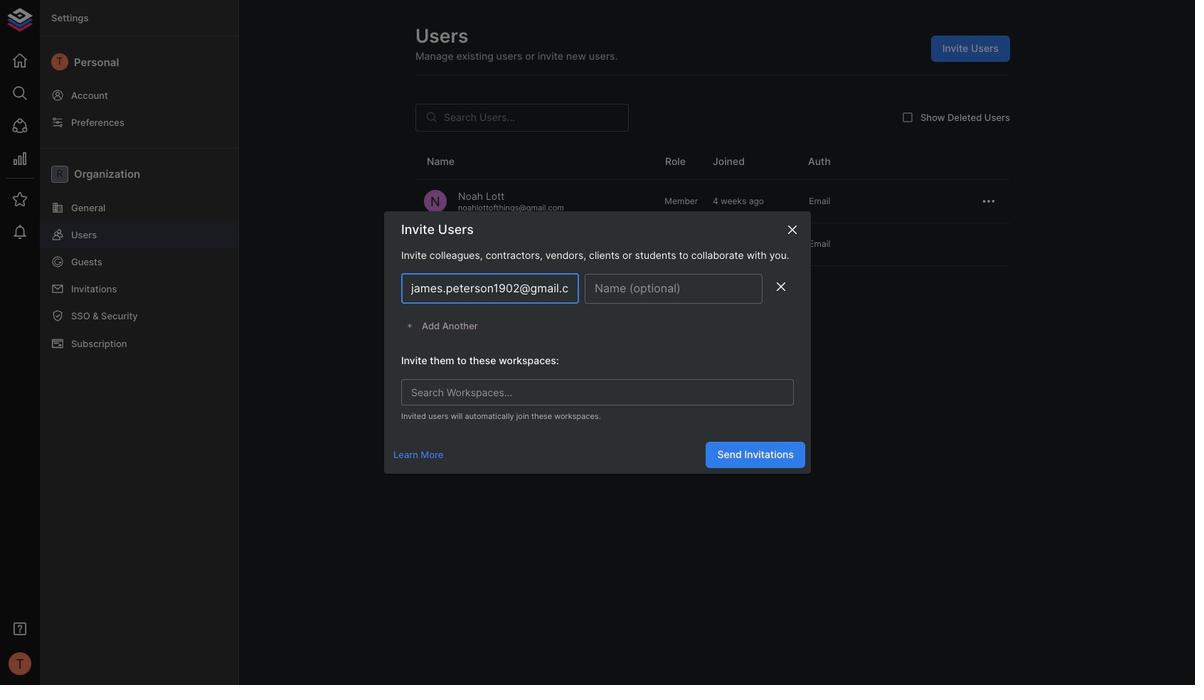 Task type: describe. For each thing, give the bounding box(es) containing it.
Search Workspaces... text field
[[406, 383, 766, 401]]

Email Address text field
[[401, 274, 579, 304]]



Task type: vqa. For each thing, say whether or not it's contained in the screenshot.
dialog
yes



Task type: locate. For each thing, give the bounding box(es) containing it.
Search Users... text field
[[444, 104, 629, 131]]

Name (optional) text field
[[585, 274, 763, 304]]

dialog
[[384, 211, 811, 474]]



